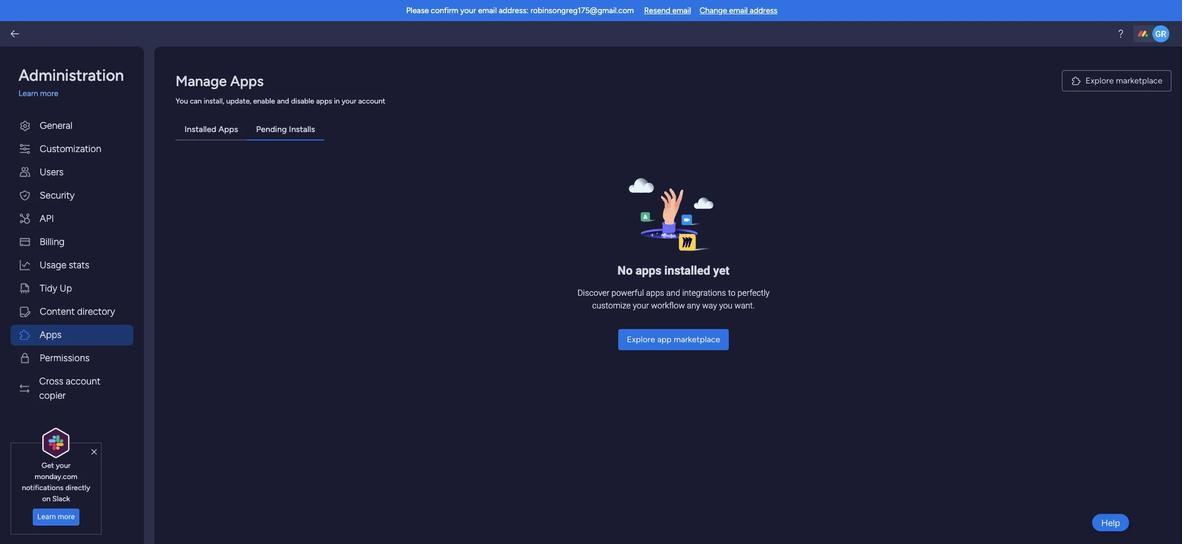 Task type: locate. For each thing, give the bounding box(es) containing it.
apps right no
[[636, 264, 662, 278]]

apps up workflow
[[646, 288, 664, 298]]

get your monday.com notifications directly on slack
[[22, 462, 90, 504]]

1 horizontal spatial email
[[672, 6, 691, 15]]

0 vertical spatial and
[[277, 97, 289, 106]]

billing button
[[11, 232, 133, 253]]

can
[[190, 97, 202, 106]]

no apps installed yet
[[618, 264, 730, 278]]

0 vertical spatial apps
[[316, 97, 332, 106]]

2 horizontal spatial email
[[729, 6, 748, 15]]

apps
[[230, 72, 264, 90], [218, 124, 238, 134], [40, 329, 62, 341]]

confirm
[[431, 6, 458, 15]]

1 email from the left
[[478, 6, 497, 15]]

more down the administration
[[40, 89, 58, 98]]

tab list
[[176, 120, 1172, 141]]

api button
[[11, 209, 133, 229]]

1 vertical spatial more
[[58, 513, 75, 522]]

account
[[358, 97, 385, 106], [66, 376, 100, 387]]

0 vertical spatial marketplace
[[1116, 76, 1163, 86]]

and inside discover powerful apps and integrations to perfectly customize your workflow any way you want.
[[666, 288, 680, 298]]

account right in
[[358, 97, 385, 106]]

manage apps
[[176, 72, 264, 90]]

1 vertical spatial and
[[666, 288, 680, 298]]

1 horizontal spatial marketplace
[[1116, 76, 1163, 86]]

account inside cross account copier
[[66, 376, 100, 387]]

installed apps
[[185, 124, 238, 134]]

your down powerful
[[633, 301, 649, 311]]

0 horizontal spatial account
[[66, 376, 100, 387]]

tidy up
[[40, 283, 72, 294]]

1 vertical spatial learn
[[37, 513, 56, 522]]

explore marketplace
[[1086, 76, 1163, 86]]

explore for explore app marketplace
[[627, 335, 655, 345]]

your inside discover powerful apps and integrations to perfectly customize your workflow any way you want.
[[633, 301, 649, 311]]

usage
[[40, 259, 66, 271]]

copier
[[39, 390, 66, 402]]

0 vertical spatial explore
[[1086, 76, 1114, 86]]

way
[[702, 301, 717, 311]]

general button
[[11, 116, 133, 136]]

usage stats
[[40, 259, 89, 271]]

1 vertical spatial explore
[[627, 335, 655, 345]]

1 horizontal spatial account
[[358, 97, 385, 106]]

account down permissions button
[[66, 376, 100, 387]]

back to workspace image
[[10, 29, 20, 39]]

0 horizontal spatial explore
[[627, 335, 655, 345]]

learn
[[19, 89, 38, 98], [37, 513, 56, 522]]

customization button
[[11, 139, 133, 159]]

manage
[[176, 72, 227, 90]]

0 vertical spatial learn
[[19, 89, 38, 98]]

cross account copier
[[39, 376, 100, 402]]

0 vertical spatial apps
[[230, 72, 264, 90]]

2 vertical spatial apps
[[646, 288, 664, 298]]

and
[[277, 97, 289, 106], [666, 288, 680, 298]]

cross
[[39, 376, 63, 387]]

email for change email address
[[729, 6, 748, 15]]

more
[[40, 89, 58, 98], [58, 513, 75, 522]]

email right resend
[[672, 6, 691, 15]]

monday.com
[[35, 473, 77, 482]]

to
[[728, 288, 736, 298]]

apps left in
[[316, 97, 332, 106]]

and up workflow
[[666, 288, 680, 298]]

learn more
[[37, 513, 75, 522]]

marketplace right app
[[674, 335, 720, 345]]

1 vertical spatial apps
[[218, 124, 238, 134]]

billing
[[40, 236, 64, 248]]

permissions button
[[11, 348, 133, 369]]

apps for manage apps
[[230, 72, 264, 90]]

apps inside discover powerful apps and integrations to perfectly customize your workflow any way you want.
[[646, 288, 664, 298]]

1 vertical spatial marketplace
[[674, 335, 720, 345]]

and right enable
[[277, 97, 289, 106]]

explore app marketplace
[[627, 335, 720, 345]]

help image
[[1115, 29, 1126, 39]]

apps up update,
[[230, 72, 264, 90]]

3 email from the left
[[729, 6, 748, 15]]

stats
[[69, 259, 89, 271]]

installed
[[664, 264, 710, 278]]

apps down content
[[40, 329, 62, 341]]

you
[[176, 97, 188, 106]]

0 vertical spatial more
[[40, 89, 58, 98]]

on
[[42, 495, 51, 504]]

explore for explore marketplace
[[1086, 76, 1114, 86]]

content
[[40, 306, 75, 318]]

change
[[700, 6, 727, 15]]

directory
[[77, 306, 115, 318]]

learn down the administration
[[19, 89, 38, 98]]

directly
[[65, 484, 90, 493]]

yet
[[713, 264, 730, 278]]

discover
[[578, 288, 610, 298]]

0 horizontal spatial email
[[478, 6, 497, 15]]

apps right installed
[[218, 124, 238, 134]]

tidy
[[40, 283, 57, 294]]

apps
[[316, 97, 332, 106], [636, 264, 662, 278], [646, 288, 664, 298]]

1 horizontal spatial explore
[[1086, 76, 1114, 86]]

learn down on
[[37, 513, 56, 522]]

email right change
[[729, 6, 748, 15]]

get
[[42, 462, 54, 471]]

apps inside tab list
[[218, 124, 238, 134]]

discover powerful apps and integrations to perfectly customize your workflow any way you want.
[[578, 288, 770, 311]]

email left address:
[[478, 6, 497, 15]]

0 horizontal spatial and
[[277, 97, 289, 106]]

more down slack
[[58, 513, 75, 522]]

integrations
[[682, 288, 726, 298]]

pending installs
[[256, 124, 315, 134]]

dapulse x slim image
[[91, 448, 97, 457]]

1 horizontal spatial and
[[666, 288, 680, 298]]

your right in
[[342, 97, 356, 106]]

2 email from the left
[[672, 6, 691, 15]]

permissions
[[40, 353, 90, 364]]

explore
[[1086, 76, 1114, 86], [627, 335, 655, 345]]

1 vertical spatial apps
[[636, 264, 662, 278]]

marketplace down the help image
[[1116, 76, 1163, 86]]

your
[[460, 6, 476, 15], [342, 97, 356, 106], [633, 301, 649, 311], [56, 462, 71, 471]]

2 vertical spatial apps
[[40, 329, 62, 341]]

your up monday.com
[[56, 462, 71, 471]]

1 vertical spatial account
[[66, 376, 100, 387]]

email
[[478, 6, 497, 15], [672, 6, 691, 15], [729, 6, 748, 15]]

installs
[[289, 124, 315, 134]]



Task type: describe. For each thing, give the bounding box(es) containing it.
more inside administration learn more
[[40, 89, 58, 98]]

want.
[[735, 301, 755, 311]]

help
[[1101, 518, 1120, 529]]

usage stats button
[[11, 255, 133, 276]]

content directory button
[[11, 302, 133, 322]]

up
[[60, 283, 72, 294]]

your inside the "get your monday.com notifications directly on slack"
[[56, 462, 71, 471]]

please
[[406, 6, 429, 15]]

tidy up button
[[11, 278, 133, 299]]

disable
[[291, 97, 314, 106]]

resend
[[644, 6, 670, 15]]

customization
[[40, 143, 101, 155]]

install,
[[204, 97, 224, 106]]

any
[[687, 301, 700, 311]]

change email address
[[700, 6, 778, 15]]

pending installs link
[[248, 120, 324, 139]]

learn more button
[[33, 509, 80, 526]]

general
[[40, 120, 72, 131]]

slack
[[52, 495, 70, 504]]

learn inside administration learn more
[[19, 89, 38, 98]]

enable
[[253, 97, 275, 106]]

please confirm your email address: robinsongreg175@gmail.com
[[406, 6, 634, 15]]

notifications
[[22, 484, 63, 493]]

address
[[750, 6, 778, 15]]

administration
[[19, 66, 124, 85]]

0 vertical spatial account
[[358, 97, 385, 106]]

no
[[618, 264, 633, 278]]

resend email
[[644, 6, 691, 15]]

users button
[[11, 162, 133, 183]]

apps for installed apps
[[218, 124, 238, 134]]

learn inside button
[[37, 513, 56, 522]]

robinsongreg175@gmail.com
[[530, 6, 634, 15]]

resend email link
[[644, 6, 691, 15]]

no apps installed yet image
[[629, 178, 719, 251]]

tab list containing installed apps
[[176, 120, 1172, 141]]

installed
[[185, 124, 216, 134]]

explore marketplace button
[[1062, 70, 1172, 92]]

security button
[[11, 185, 133, 206]]

app
[[657, 335, 672, 345]]

change email address link
[[700, 6, 778, 15]]

email for resend email
[[672, 6, 691, 15]]

installed apps link
[[176, 120, 247, 139]]

content directory
[[40, 306, 115, 318]]

powerful
[[612, 288, 644, 298]]

users
[[40, 166, 64, 178]]

learn more link
[[19, 88, 133, 100]]

you
[[719, 301, 733, 311]]

explore app marketplace button
[[618, 330, 729, 351]]

in
[[334, 97, 340, 106]]

customize
[[592, 301, 631, 311]]

0 horizontal spatial marketplace
[[674, 335, 720, 345]]

security
[[40, 190, 75, 201]]

perfectly
[[738, 288, 770, 298]]

more inside button
[[58, 513, 75, 522]]

help button
[[1092, 515, 1129, 532]]

workflow
[[651, 301, 685, 311]]

api
[[40, 213, 54, 225]]

administration learn more
[[19, 66, 124, 98]]

your right confirm
[[460, 6, 476, 15]]

pending
[[256, 124, 287, 134]]

cross account copier button
[[11, 372, 133, 406]]

update,
[[226, 97, 251, 106]]

address:
[[499, 6, 529, 15]]

you can install, update, enable and disable apps in your account
[[176, 97, 385, 106]]

apps inside button
[[40, 329, 62, 341]]

apps button
[[11, 325, 133, 346]]

greg robinson image
[[1153, 25, 1169, 42]]



Task type: vqa. For each thing, say whether or not it's contained in the screenshot.
Switch to advanced filters button
no



